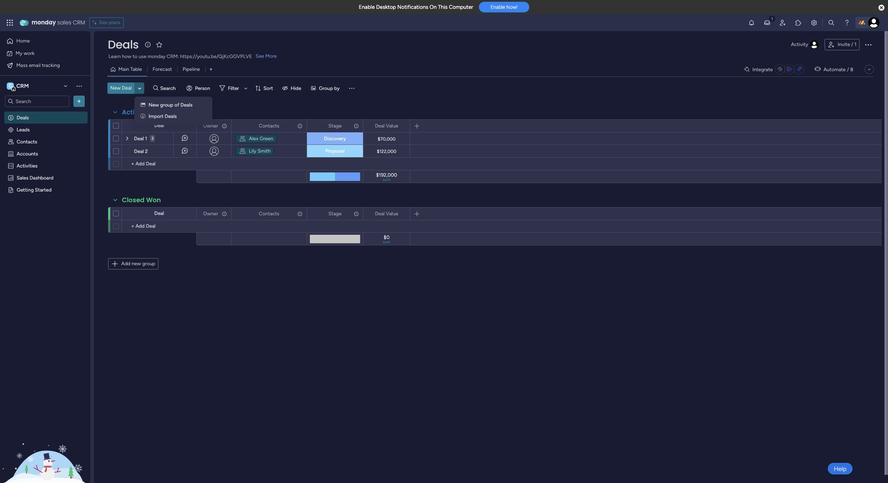 Task type: describe. For each thing, give the bounding box(es) containing it.
1 deal value from the top
[[375, 123, 399, 129]]

deals inside field
[[144, 108, 162, 117]]

learn
[[109, 54, 121, 60]]

list box containing deals
[[0, 110, 90, 292]]

workspace image
[[7, 82, 14, 90]]

enable for enable desktop notifications on this computer
[[359, 4, 375, 10]]

3 button
[[150, 132, 155, 145]]

discovery
[[324, 136, 346, 142]]

1 owner field from the top
[[201, 122, 220, 130]]

accounts
[[17, 151, 38, 157]]

see plans button
[[89, 17, 124, 28]]

my work
[[16, 50, 34, 56]]

https://youtu.be/qjkcggvplve
[[180, 54, 252, 60]]

c
[[8, 83, 12, 89]]

pipeline button
[[177, 64, 205, 75]]

0 vertical spatial crm
[[73, 18, 85, 27]]

dapulse integrations image
[[745, 67, 750, 72]]

autopilot image
[[815, 65, 821, 74]]

1 value from the top
[[386, 123, 399, 129]]

angle down image
[[138, 86, 141, 91]]

won
[[146, 196, 161, 205]]

emails settings image
[[811, 19, 818, 26]]

deal up deal 2
[[134, 136, 144, 142]]

email
[[29, 62, 41, 68]]

import
[[149, 114, 164, 120]]

1 inside button
[[855, 42, 857, 48]]

integrate
[[753, 67, 773, 73]]

options image for 2nd contacts field from the bottom
[[297, 120, 302, 132]]

invite / 1
[[838, 42, 857, 48]]

table
[[130, 66, 142, 72]]

group by
[[319, 85, 340, 91]]

2 value from the top
[[386, 211, 399, 217]]

work
[[24, 50, 34, 56]]

see plans
[[99, 20, 120, 26]]

Search field
[[159, 83, 180, 93]]

options image for second contacts field from the top
[[297, 208, 302, 220]]

workspace options image
[[76, 83, 83, 90]]

notifications
[[398, 4, 429, 10]]

help button
[[828, 464, 853, 475]]

plans
[[109, 20, 120, 26]]

person
[[195, 85, 210, 91]]

crm:
[[167, 54, 179, 60]]

how
[[122, 54, 132, 60]]

active deals
[[122, 108, 162, 117]]

my
[[16, 50, 22, 56]]

Closed Won field
[[120, 196, 163, 205]]

2
[[145, 149, 148, 155]]

2 stage field from the top
[[327, 210, 344, 218]]

started
[[35, 187, 52, 193]]

filter
[[228, 85, 239, 91]]

deal up $70,000
[[375, 123, 385, 129]]

lottie animation image
[[0, 412, 90, 484]]

1 horizontal spatial options image
[[353, 208, 358, 220]]

hide
[[291, 85, 301, 91]]

0 horizontal spatial options image
[[76, 98, 83, 105]]

2 owner from the top
[[203, 211, 218, 217]]

v2 search image
[[153, 84, 159, 92]]

menu image
[[348, 85, 355, 92]]

mass email tracking
[[16, 62, 60, 68]]

$192,000 sum
[[376, 172, 397, 182]]

pipeline
[[183, 66, 200, 72]]

sort button
[[252, 83, 277, 94]]

main table button
[[107, 64, 147, 75]]

/ for 1
[[852, 42, 854, 48]]

enable now! button
[[479, 2, 530, 13]]

+ Add Deal text field
[[126, 222, 193, 231]]

1 horizontal spatial group
[[160, 102, 173, 108]]

enable for enable now!
[[491, 4, 506, 10]]

add to favorites image
[[156, 41, 163, 48]]

new
[[132, 261, 141, 267]]

$70,000
[[378, 136, 396, 142]]

learn how to use monday crm: https://youtu.be/qjkcggvplve see more
[[109, 53, 277, 60]]

invite members image
[[780, 19, 787, 26]]

mass
[[16, 62, 28, 68]]

$192,000
[[376, 172, 397, 178]]

Deals field
[[106, 37, 141, 53]]

green
[[260, 136, 273, 142]]

sum for $0
[[383, 240, 391, 245]]

contacts inside "list box"
[[17, 139, 37, 145]]

lily smith
[[249, 148, 271, 154]]

see more link
[[255, 53, 278, 60]]

$0 sum
[[383, 235, 391, 245]]

activity button
[[789, 39, 822, 50]]

import deals
[[149, 114, 177, 120]]

enable now!
[[491, 4, 518, 10]]

mass email tracking button
[[4, 60, 76, 71]]

christina overa image
[[869, 17, 880, 28]]

forecast
[[153, 66, 172, 72]]

2 contacts field from the top
[[257, 210, 281, 218]]

$122,000
[[377, 149, 397, 154]]

getting started
[[17, 187, 52, 193]]

alex green element
[[236, 135, 277, 143]]

svg image for lily
[[239, 148, 246, 155]]

proposal
[[326, 148, 345, 154]]

add
[[121, 261, 130, 267]]

add new group button
[[108, 259, 159, 270]]

see inside button
[[99, 20, 108, 26]]

sales dashboard
[[17, 175, 54, 181]]

automate
[[824, 67, 846, 73]]

$0
[[384, 235, 390, 241]]

collapse board header image
[[867, 67, 873, 72]]

/ for 8
[[848, 67, 850, 73]]

add new group
[[121, 261, 155, 267]]



Task type: vqa. For each thing, say whether or not it's contained in the screenshot.
group image
yes



Task type: locate. For each thing, give the bounding box(es) containing it.
0 vertical spatial owner field
[[201, 122, 220, 130]]

deal up $0
[[375, 211, 385, 217]]

Contacts field
[[257, 122, 281, 130], [257, 210, 281, 218]]

new deal button
[[107, 83, 135, 94]]

crm inside workspace selection element
[[16, 83, 29, 89]]

sum for $192,000
[[383, 177, 391, 182]]

stage for 1st the stage field from the bottom of the page
[[329, 211, 342, 217]]

group
[[319, 85, 333, 91]]

list box
[[0, 110, 90, 292]]

options image for 1st owner field
[[221, 120, 226, 132]]

alex
[[249, 136, 259, 142]]

deal value
[[375, 123, 399, 129], [375, 211, 399, 217]]

contacts for second contacts field from the top
[[259, 211, 280, 217]]

to
[[133, 54, 138, 60]]

1 vertical spatial stage
[[329, 211, 342, 217]]

deal value field up $0
[[373, 210, 400, 218]]

group
[[160, 102, 173, 108], [142, 261, 155, 267]]

main
[[118, 66, 129, 72]]

this
[[438, 4, 448, 10]]

group by button
[[308, 83, 344, 94]]

deal value field up $70,000
[[373, 122, 400, 130]]

Search in workspace field
[[15, 97, 59, 106]]

1 vertical spatial column information image
[[354, 211, 359, 217]]

option
[[0, 111, 90, 113]]

0 horizontal spatial monday
[[32, 18, 56, 27]]

enable inside button
[[491, 4, 506, 10]]

activity
[[792, 42, 809, 48]]

svg image inside alex green element
[[239, 136, 246, 143]]

Stage field
[[327, 122, 344, 130], [327, 210, 344, 218]]

new for new deal
[[110, 85, 121, 91]]

0 vertical spatial stage
[[329, 123, 342, 129]]

invite / 1 button
[[825, 39, 860, 50]]

/ left 8 at the right top of page
[[848, 67, 850, 73]]

0 horizontal spatial group
[[142, 261, 155, 267]]

0 vertical spatial contacts
[[259, 123, 280, 129]]

on
[[430, 4, 437, 10]]

0 vertical spatial group
[[160, 102, 173, 108]]

inbox image
[[764, 19, 771, 26]]

monday down add to favorites image
[[148, 54, 166, 60]]

Active Deals field
[[120, 108, 164, 117]]

new deal
[[110, 85, 132, 91]]

options image
[[76, 98, 83, 105], [353, 208, 358, 220], [400, 208, 405, 220]]

1 vertical spatial crm
[[16, 83, 29, 89]]

workspace selection element
[[7, 82, 30, 91]]

0 vertical spatial svg image
[[239, 136, 246, 143]]

Deal Value field
[[373, 122, 400, 130], [373, 210, 400, 218]]

1 deal value field from the top
[[373, 122, 400, 130]]

deal inside button
[[122, 85, 132, 91]]

2 svg image from the top
[[239, 148, 246, 155]]

monday inside learn how to use monday crm: https://youtu.be/qjkcggvplve see more
[[148, 54, 166, 60]]

leads
[[17, 127, 30, 133]]

home
[[16, 38, 30, 44]]

group right "new"
[[142, 261, 155, 267]]

by
[[334, 85, 340, 91]]

lily
[[249, 148, 256, 154]]

deal value up $0
[[375, 211, 399, 217]]

owner
[[203, 123, 218, 129], [203, 211, 218, 217]]

+ Add Deal text field
[[126, 160, 193, 169]]

apps image
[[795, 19, 802, 26]]

stage
[[329, 123, 342, 129], [329, 211, 342, 217]]

deal 2
[[134, 149, 148, 155]]

forecast button
[[147, 64, 177, 75]]

alex green
[[249, 136, 273, 142]]

sum
[[383, 177, 391, 182], [383, 240, 391, 245]]

tracking
[[42, 62, 60, 68]]

2 deal value from the top
[[375, 211, 399, 217]]

lottie animation element
[[0, 412, 90, 484]]

0 vertical spatial contacts field
[[257, 122, 281, 130]]

filter button
[[217, 83, 250, 94]]

main table
[[118, 66, 142, 72]]

1 horizontal spatial /
[[852, 42, 854, 48]]

automate / 8
[[824, 67, 854, 73]]

0 vertical spatial owner
[[203, 123, 218, 129]]

1 vertical spatial deal value field
[[373, 210, 400, 218]]

1 column information image from the top
[[354, 123, 359, 129]]

value up $70,000
[[386, 123, 399, 129]]

1 vertical spatial contacts field
[[257, 210, 281, 218]]

group inside button
[[142, 261, 155, 267]]

public board image
[[7, 187, 14, 193]]

2 owner field from the top
[[201, 210, 220, 218]]

1 horizontal spatial crm
[[73, 18, 85, 27]]

1 svg image from the top
[[239, 136, 246, 143]]

1 stage field from the top
[[327, 122, 344, 130]]

monday
[[32, 18, 56, 27], [148, 54, 166, 60]]

help
[[834, 466, 847, 473]]

3
[[151, 136, 154, 141]]

1 vertical spatial group
[[142, 261, 155, 267]]

0 vertical spatial stage field
[[327, 122, 344, 130]]

deal down import
[[154, 123, 164, 129]]

1 vertical spatial stage field
[[327, 210, 344, 218]]

svg image left alex on the left top of the page
[[239, 136, 246, 143]]

search everything image
[[828, 19, 835, 26]]

1 horizontal spatial monday
[[148, 54, 166, 60]]

0 vertical spatial deal value field
[[373, 122, 400, 130]]

crm right "sales"
[[73, 18, 85, 27]]

show board description image
[[144, 41, 152, 48]]

8
[[851, 67, 854, 73]]

deal
[[122, 85, 132, 91], [154, 123, 164, 129], [375, 123, 385, 129], [134, 136, 144, 142], [134, 149, 144, 155], [154, 211, 164, 217], [375, 211, 385, 217]]

enable left desktop
[[359, 4, 375, 10]]

0 vertical spatial 1
[[855, 42, 857, 48]]

crm
[[73, 18, 85, 27], [16, 83, 29, 89]]

2 stage from the top
[[329, 211, 342, 217]]

0 vertical spatial deal value
[[375, 123, 399, 129]]

2 column information image from the top
[[354, 211, 359, 217]]

enable left now!
[[491, 4, 506, 10]]

2 sum from the top
[[383, 240, 391, 245]]

deals
[[108, 37, 139, 53], [181, 102, 193, 108], [144, 108, 162, 117], [165, 114, 177, 120], [17, 115, 29, 121]]

stage for 1st the stage field from the top of the page
[[329, 123, 342, 129]]

group image
[[140, 102, 145, 108]]

1 vertical spatial contacts
[[17, 139, 37, 145]]

column information image for 1st the stage field from the top of the page
[[354, 123, 359, 129]]

svg image inside lily smith element
[[239, 148, 246, 155]]

use
[[139, 54, 147, 60]]

/
[[852, 42, 854, 48], [848, 67, 850, 73]]

home button
[[4, 35, 76, 47]]

new group of deals
[[149, 102, 193, 108]]

1 image
[[769, 15, 776, 23]]

1 vertical spatial see
[[256, 53, 264, 59]]

my work button
[[4, 48, 76, 59]]

computer
[[449, 4, 474, 10]]

deal up + add deal text box at the top left
[[154, 211, 164, 217]]

deal left 2
[[134, 149, 144, 155]]

1 vertical spatial deal value
[[375, 211, 399, 217]]

svg image left lily
[[239, 148, 246, 155]]

column information image
[[222, 123, 227, 129], [297, 123, 303, 129], [222, 211, 227, 217], [297, 211, 303, 217]]

options image for 2nd owner field
[[221, 208, 226, 220]]

dapulse close image
[[879, 4, 885, 11]]

1 vertical spatial /
[[848, 67, 850, 73]]

crm right the workspace image
[[16, 83, 29, 89]]

1 vertical spatial 1
[[145, 136, 147, 142]]

enable
[[359, 4, 375, 10], [491, 4, 506, 10]]

0 horizontal spatial 1
[[145, 136, 147, 142]]

1 stage from the top
[[329, 123, 342, 129]]

0 horizontal spatial crm
[[16, 83, 29, 89]]

desktop
[[376, 4, 396, 10]]

getting
[[17, 187, 34, 193]]

contacts for 2nd contacts field from the bottom
[[259, 123, 280, 129]]

0 vertical spatial see
[[99, 20, 108, 26]]

0 vertical spatial value
[[386, 123, 399, 129]]

1 vertical spatial new
[[149, 102, 159, 108]]

0 horizontal spatial enable
[[359, 4, 375, 10]]

1 contacts field from the top
[[257, 122, 281, 130]]

hide button
[[280, 83, 306, 94]]

move to image
[[140, 114, 145, 120]]

0 vertical spatial monday
[[32, 18, 56, 27]]

0 vertical spatial sum
[[383, 177, 391, 182]]

/ right the invite
[[852, 42, 854, 48]]

lily smith element
[[236, 147, 274, 156]]

1 right the invite
[[855, 42, 857, 48]]

value
[[386, 123, 399, 129], [386, 211, 399, 217]]

new inside button
[[110, 85, 121, 91]]

Owner field
[[201, 122, 220, 130], [201, 210, 220, 218]]

1 vertical spatial sum
[[383, 240, 391, 245]]

0 horizontal spatial /
[[848, 67, 850, 73]]

see inside learn how to use monday crm: https://youtu.be/qjkcggvplve see more
[[256, 53, 264, 59]]

1 sum from the top
[[383, 177, 391, 182]]

monday sales crm
[[32, 18, 85, 27]]

1 left 3 button at left top
[[145, 136, 147, 142]]

help image
[[844, 19, 851, 26]]

sales
[[17, 175, 28, 181]]

enable desktop notifications on this computer
[[359, 4, 474, 10]]

2 vertical spatial contacts
[[259, 211, 280, 217]]

1 horizontal spatial enable
[[491, 4, 506, 10]]

column information image
[[354, 123, 359, 129], [354, 211, 359, 217]]

of
[[175, 102, 179, 108]]

activities
[[17, 163, 38, 169]]

monday up home button
[[32, 18, 56, 27]]

1 vertical spatial owner field
[[201, 210, 220, 218]]

2 deal value field from the top
[[373, 210, 400, 218]]

1 owner from the top
[[203, 123, 218, 129]]

1 vertical spatial monday
[[148, 54, 166, 60]]

new for new group of deals
[[149, 102, 159, 108]]

0 vertical spatial /
[[852, 42, 854, 48]]

0 horizontal spatial new
[[110, 85, 121, 91]]

add view image
[[210, 67, 213, 72]]

0 vertical spatial new
[[110, 85, 121, 91]]

1 horizontal spatial new
[[149, 102, 159, 108]]

active
[[122, 108, 142, 117]]

deal value up $70,000
[[375, 123, 399, 129]]

value up $0
[[386, 211, 399, 217]]

options image
[[865, 40, 873, 49], [221, 120, 226, 132], [297, 120, 302, 132], [353, 120, 358, 132], [400, 120, 405, 132], [221, 208, 226, 220], [297, 208, 302, 220]]

select product image
[[6, 19, 13, 26]]

notifications image
[[749, 19, 756, 26]]

1 vertical spatial svg image
[[239, 148, 246, 155]]

dashboard
[[30, 175, 54, 181]]

now!
[[507, 4, 518, 10]]

more
[[266, 53, 277, 59]]

invite
[[838, 42, 851, 48]]

new right group image
[[149, 102, 159, 108]]

1 horizontal spatial see
[[256, 53, 264, 59]]

column information image for 1st the stage field from the bottom of the page
[[354, 211, 359, 217]]

see left plans
[[99, 20, 108, 26]]

sum inside $192,000 sum
[[383, 177, 391, 182]]

see left more
[[256, 53, 264, 59]]

svg image
[[239, 136, 246, 143], [239, 148, 246, 155]]

0 horizontal spatial see
[[99, 20, 108, 26]]

closed
[[122, 196, 145, 205]]

new down main
[[110, 85, 121, 91]]

sales
[[57, 18, 71, 27]]

public dashboard image
[[7, 175, 14, 181]]

person button
[[184, 83, 215, 94]]

options image for 1st the stage field from the top of the page
[[353, 120, 358, 132]]

2 horizontal spatial options image
[[400, 208, 405, 220]]

group left of
[[160, 102, 173, 108]]

1 vertical spatial owner
[[203, 211, 218, 217]]

smith
[[258, 148, 271, 154]]

1 horizontal spatial 1
[[855, 42, 857, 48]]

svg image for alex
[[239, 136, 246, 143]]

0 vertical spatial column information image
[[354, 123, 359, 129]]

/ inside button
[[852, 42, 854, 48]]

deal left angle down image
[[122, 85, 132, 91]]

arrow down image
[[242, 84, 250, 93]]

1 vertical spatial value
[[386, 211, 399, 217]]

deal 1
[[134, 136, 147, 142]]



